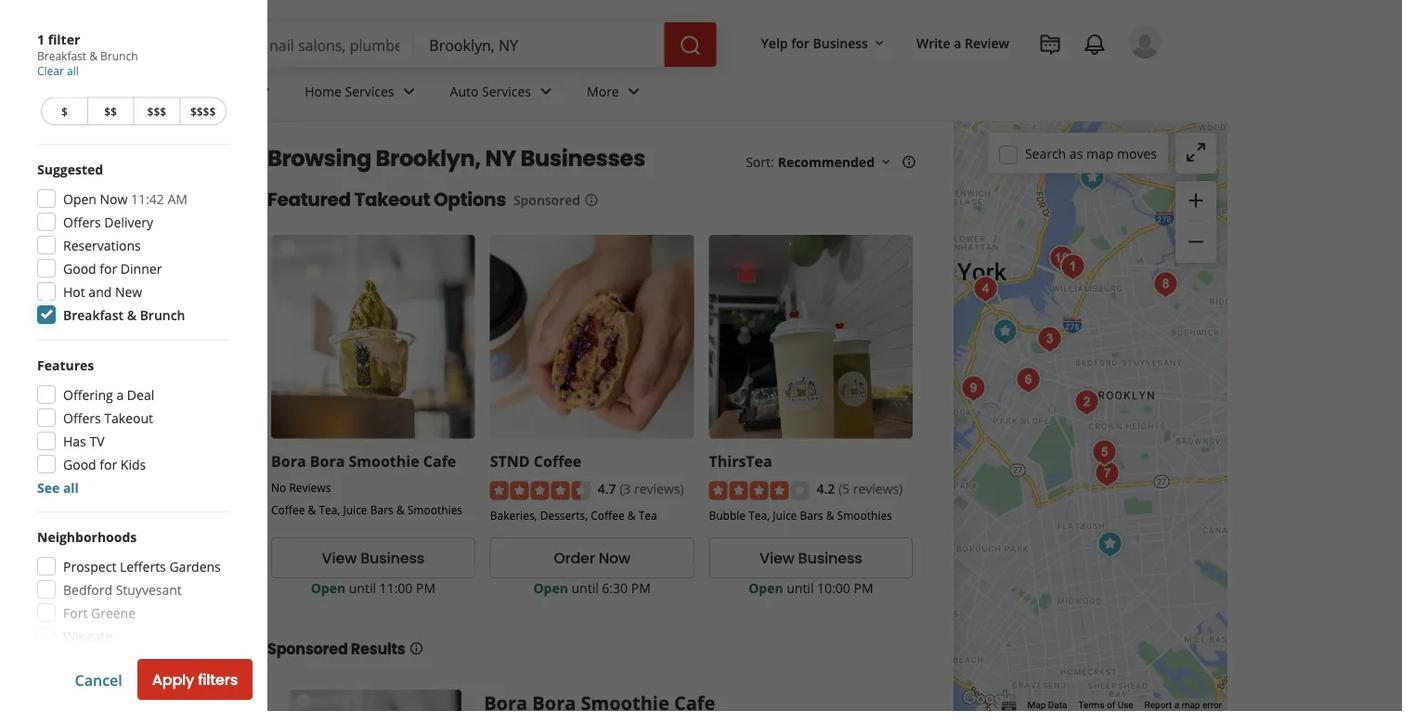 Task type: locate. For each thing, give the bounding box(es) containing it.
1 vertical spatial neighborhoods
[[37, 623, 137, 641]]

view business link up open until 11:00 pm
[[271, 538, 475, 579]]

2 prospect from the top
[[63, 653, 116, 671]]

search image
[[680, 34, 702, 57]]

view business for bora bora smoothie cafe
[[322, 548, 425, 569]]

3 offers from the top
[[63, 409, 101, 427]]

0 vertical spatial tv
[[90, 432, 105, 450]]

yelp for business button
[[754, 26, 895, 59]]

for
[[792, 34, 810, 52], [100, 260, 117, 277], [100, 355, 117, 373], [100, 456, 117, 473], [100, 551, 117, 569]]

bedford inside prospect lefferts gardens bedford stuyvesant
[[63, 676, 112, 694]]

16 info v2 image for featured takeout options
[[584, 193, 599, 207]]

for inside button
[[792, 34, 810, 52]]

1 vertical spatial deal
[[127, 481, 154, 499]]

$ button for second "$$" button from the bottom
[[41, 97, 87, 125]]

open until 10:00 pm
[[749, 579, 874, 597]]

1 vertical spatial offers takeout
[[63, 504, 153, 522]]

view up open until 11:00 pm
[[322, 548, 357, 569]]

0 vertical spatial 16 info v2 image
[[902, 155, 917, 169]]

0 horizontal spatial smoothies
[[408, 503, 463, 518]]

view business up open until 11:00 pm
[[322, 548, 425, 569]]

view business link up open until 10:00 pm
[[709, 538, 913, 579]]

see all button
[[37, 479, 79, 497], [37, 574, 79, 592]]

view business link for thirstea
[[709, 538, 913, 579]]

0 vertical spatial all
[[67, 63, 79, 79]]

1 am from the top
[[168, 190, 188, 208]]

1 reservations from the top
[[63, 236, 141, 254]]

apply filters button
[[137, 660, 253, 701]]

1 horizontal spatial pm
[[632, 579, 651, 597]]

gardens for prospect lefferts gardens bedford stuyvesant
[[169, 653, 221, 671]]

view business link for bora bora smoothie cafe
[[271, 538, 475, 579]]

0 vertical spatial delivery
[[104, 213, 153, 231]]

coffee down no
[[271, 503, 305, 518]]

prospect down the wingate
[[63, 653, 116, 671]]

1 view business from the left
[[322, 548, 425, 569]]

2 $ button from the top
[[41, 192, 87, 221]]

2 $$$ button from the top
[[133, 192, 180, 221]]

bars inside bora bora smoothie cafe no reviews coffee & tea, juice bars & smoothies
[[370, 503, 394, 518]]

sponsored for sponsored results
[[268, 639, 348, 660]]

a
[[954, 34, 962, 52], [117, 386, 124, 404], [117, 481, 124, 499], [1175, 700, 1180, 711]]

gardens for prospect lefferts gardens
[[169, 558, 221, 576]]

0 vertical spatial hot and new
[[63, 283, 142, 301]]

1 suggested from the top
[[37, 160, 103, 178]]

1 prospect from the top
[[63, 558, 116, 576]]

services for auto services
[[482, 82, 531, 100]]

1 horizontal spatial bora
[[310, 451, 345, 471]]

1 $ from the top
[[61, 104, 68, 119]]

24 chevron down v2 image inside auto services link
[[535, 80, 557, 103]]

terms of use link
[[1079, 700, 1134, 711]]

1 horizontal spatial 24 chevron down v2 image
[[398, 80, 420, 103]]

1 see all from the top
[[37, 479, 79, 497]]

open for stnd coffee
[[534, 579, 568, 597]]

coffee down 4.7
[[591, 508, 625, 523]]

the river café image
[[968, 271, 1005, 308]]

1 services from the left
[[345, 82, 394, 100]]

kids
[[121, 456, 146, 473], [121, 551, 146, 569]]

0 vertical spatial kids
[[121, 456, 146, 473]]

$ button down clear all link
[[41, 97, 87, 125]]

$$$ button
[[133, 97, 180, 125], [133, 192, 180, 221]]

24 chevron down v2 image for home services
[[398, 80, 420, 103]]

offering
[[63, 386, 113, 404], [63, 481, 113, 499]]

pm right 11:00
[[416, 579, 436, 597]]

1 vertical spatial good for dinner
[[63, 355, 162, 373]]

1 offering from the top
[[63, 386, 113, 404]]

restaurants link
[[162, 67, 290, 121]]

(3
[[620, 481, 631, 498]]

until for stnd coffee
[[572, 579, 599, 597]]

0 vertical spatial $$$
[[147, 104, 166, 119]]

bedford down the wingate
[[63, 676, 112, 694]]

sponsored for sponsored
[[514, 191, 581, 209]]

desserts,
[[540, 508, 588, 523]]

1 neighborhoods from the top
[[37, 528, 137, 546]]

juice down bora bora smoothie cafe link
[[343, 503, 368, 518]]

has
[[63, 432, 86, 450], [63, 528, 86, 545]]

2 see from the top
[[37, 574, 60, 592]]

greene
[[91, 604, 136, 622]]

gardens inside prospect lefferts gardens bedford stuyvesant
[[169, 653, 221, 671]]

0 vertical spatial $$$ button
[[133, 97, 180, 125]]

0 vertical spatial good for kids
[[63, 456, 146, 473]]

2 24 chevron down v2 image from the left
[[398, 80, 420, 103]]

filters
[[37, 152, 84, 172]]

4.7 star rating image
[[490, 482, 591, 500]]

1 view from the left
[[322, 548, 357, 569]]

0 vertical spatial $
[[61, 104, 68, 119]]

pm right 10:00
[[854, 579, 874, 597]]

0 vertical spatial features
[[37, 356, 94, 374]]

pm for thirstea
[[854, 579, 874, 597]]

&
[[89, 48, 98, 64], [127, 306, 137, 324], [124, 401, 134, 419], [308, 503, 316, 518], [397, 503, 405, 518], [628, 508, 636, 523], [827, 508, 835, 523]]

has tv
[[63, 432, 105, 450], [63, 528, 105, 545]]

until left 11:00
[[349, 579, 376, 597]]

pm
[[416, 579, 436, 597], [632, 579, 651, 597], [854, 579, 874, 597]]

0 vertical spatial reservations
[[63, 236, 141, 254]]

$ button
[[41, 97, 87, 125], [41, 192, 87, 221]]

1 $ button from the top
[[41, 97, 87, 125]]

0 vertical spatial neighborhoods
[[37, 528, 137, 546]]

$ button for 2nd "$$" button
[[41, 192, 87, 221]]

2 lefferts from the top
[[120, 653, 166, 671]]

write a review link
[[910, 26, 1017, 59]]

1 horizontal spatial reviews)
[[854, 481, 903, 498]]

2 vertical spatial now
[[599, 548, 631, 569]]

$$ button
[[87, 97, 133, 125], [87, 192, 133, 221]]

1 24 chevron down v2 image from the left
[[253, 80, 275, 103]]

offers takeout
[[63, 409, 153, 427], [63, 504, 153, 522]]

stnd coffee
[[490, 451, 582, 471]]

0 horizontal spatial 24 chevron down v2 image
[[535, 80, 557, 103]]

services right home
[[345, 82, 394, 100]]

browsing
[[268, 143, 372, 174]]

bedford
[[63, 581, 112, 599], [63, 676, 112, 694]]

view business
[[322, 548, 425, 569], [760, 548, 863, 569]]

2 offers delivery from the top
[[63, 308, 153, 326]]

tea, down 4.2 star rating image
[[749, 508, 770, 523]]

1 kids from the top
[[121, 456, 146, 473]]

write a review
[[917, 34, 1010, 52]]

breakfast & brunch
[[63, 306, 185, 324], [63, 401, 181, 419]]

suggested
[[37, 160, 103, 178], [37, 255, 103, 273]]

coffee
[[534, 451, 582, 471], [271, 503, 305, 518], [591, 508, 625, 523]]

0 vertical spatial 11:42
[[131, 190, 164, 208]]

1 $$ from the top
[[104, 104, 117, 119]]

1 deal from the top
[[127, 386, 154, 404]]

$ down clear all link
[[61, 104, 68, 119]]

1 hot and new from the top
[[63, 283, 142, 301]]

16 info v2 image
[[902, 155, 917, 169], [584, 193, 599, 207], [409, 642, 424, 656]]

no
[[271, 480, 286, 495]]

1 vertical spatial tv
[[90, 528, 105, 545]]

services right the auto on the left top
[[482, 82, 531, 100]]

0 vertical spatial now
[[100, 190, 128, 208]]

24 chevron down v2 image inside the home services link
[[398, 80, 420, 103]]

2 pm from the left
[[632, 579, 651, 597]]

view up open until 10:00 pm
[[760, 548, 795, 569]]

0 vertical spatial good for dinner
[[63, 260, 162, 277]]

prospect for prospect lefferts gardens
[[63, 558, 116, 576]]

see
[[37, 479, 60, 497], [37, 574, 60, 592]]

business left the 16 chevron down v2 image
[[813, 34, 869, 52]]

fort
[[63, 604, 88, 622]]

stuyvesant
[[116, 581, 182, 599], [116, 676, 182, 694]]

2 suggested from the top
[[37, 255, 103, 273]]

0 vertical spatial dinner
[[121, 260, 162, 277]]

0 vertical spatial breakfast
[[37, 48, 86, 64]]

brooklyn,
[[376, 143, 481, 174]]

1 horizontal spatial map
[[1182, 700, 1201, 711]]

2 good from the top
[[63, 355, 96, 373]]

2 gardens from the top
[[169, 653, 221, 671]]

view business link
[[271, 538, 475, 579], [709, 538, 913, 579]]

map
[[1087, 145, 1114, 162], [1182, 700, 1201, 711]]

0 vertical spatial sponsored
[[514, 191, 581, 209]]

0 horizontal spatial pm
[[416, 579, 436, 597]]

24 chevron down v2 image right restaurants
[[253, 80, 275, 103]]

1 has tv from the top
[[63, 432, 105, 450]]

1 vertical spatial breakfast & brunch
[[63, 401, 181, 419]]

10:00
[[818, 579, 851, 597]]

2 hot from the top
[[63, 378, 85, 396]]

1 vertical spatial see all
[[37, 574, 79, 592]]

business up 10:00
[[799, 548, 863, 569]]

open now 11:42 am
[[63, 190, 188, 208], [63, 285, 188, 303]]

1 vertical spatial and
[[89, 378, 112, 396]]

2 good for kids from the top
[[63, 551, 146, 569]]

16 chevron down v2 image
[[872, 36, 887, 51]]

0 vertical spatial prospect
[[63, 558, 116, 576]]

bedford stuyvesant
[[63, 581, 182, 599]]

24 chevron down v2 image right the more
[[623, 80, 645, 103]]

0 vertical spatial $$$$
[[190, 104, 216, 119]]

1 lefferts from the top
[[120, 558, 166, 576]]

all
[[67, 63, 79, 79], [63, 479, 79, 497], [63, 574, 79, 592]]

2 hot and new from the top
[[63, 378, 142, 396]]

bars down the "4.2"
[[800, 508, 824, 523]]

reviews) for order now
[[635, 481, 684, 498]]

fort greene
[[63, 604, 136, 622]]

1 horizontal spatial smoothies
[[838, 508, 893, 523]]

prospect inside prospect lefferts gardens bedford stuyvesant
[[63, 653, 116, 671]]

24 chevron down v2 image for auto services
[[535, 80, 557, 103]]

0 horizontal spatial coffee
[[271, 503, 305, 518]]

has for 2nd see all 'button' from the bottom
[[63, 432, 86, 450]]

business for bora bora smoothie cafe
[[361, 548, 425, 569]]

group
[[37, 160, 230, 325], [1176, 181, 1217, 263], [32, 255, 230, 425], [37, 356, 230, 497], [32, 451, 230, 592], [37, 528, 230, 669], [37, 623, 230, 712]]

0 horizontal spatial services
[[345, 82, 394, 100]]

2 offers from the top
[[63, 308, 101, 326]]

$ down filters on the left top of the page
[[61, 199, 68, 214]]

0 vertical spatial see all button
[[37, 479, 79, 497]]

0 vertical spatial $ button
[[41, 97, 87, 125]]

until left 6:30 at bottom
[[572, 579, 599, 597]]

offering a deal
[[63, 386, 154, 404], [63, 481, 154, 499]]

0 vertical spatial am
[[168, 190, 188, 208]]

0 vertical spatial see
[[37, 479, 60, 497]]

0 vertical spatial has
[[63, 432, 86, 450]]

1 $$$$ button from the top
[[180, 97, 227, 125]]

1 vertical spatial $
[[61, 199, 68, 214]]

map data button
[[1028, 699, 1068, 712]]

features
[[37, 356, 94, 374], [37, 452, 94, 469]]

reviews) up tea at the bottom left
[[635, 481, 684, 498]]

1 vertical spatial am
[[168, 285, 188, 303]]

bedford up fort greene
[[63, 581, 112, 599]]

0 horizontal spatial map
[[1087, 145, 1114, 162]]

business
[[813, 34, 869, 52], [361, 548, 425, 569], [799, 548, 863, 569]]

1 vertical spatial offering a deal
[[63, 481, 154, 499]]

2 open now 11:42 am from the top
[[63, 285, 188, 303]]

until left 10:00
[[787, 579, 814, 597]]

bunna cafe image
[[1148, 266, 1185, 303]]

reviews) for view business
[[854, 481, 903, 498]]

lefferts inside prospect lefferts gardens bedford stuyvesant
[[120, 653, 166, 671]]

& inside 1 filter breakfast & brunch clear all
[[89, 48, 98, 64]]

gardens
[[169, 558, 221, 576], [169, 653, 221, 671]]

1 features from the top
[[37, 356, 94, 374]]

0 vertical spatial offers takeout
[[63, 409, 153, 427]]

2 until from the left
[[572, 579, 599, 597]]

notifications image
[[1084, 33, 1107, 56]]

24 chevron down v2 image
[[535, 80, 557, 103], [623, 80, 645, 103]]

home
[[305, 82, 342, 100]]

1 vertical spatial $$$ button
[[133, 192, 180, 221]]

4 good from the top
[[63, 551, 96, 569]]

and
[[89, 283, 112, 301], [89, 378, 112, 396]]

2 dinner from the top
[[121, 355, 162, 373]]

0 vertical spatial $$
[[104, 104, 117, 119]]

bakeries, desserts, coffee & tea
[[490, 508, 658, 523]]

2 24 chevron down v2 image from the left
[[623, 80, 645, 103]]

1 vertical spatial offers delivery
[[63, 308, 153, 326]]

starbucks image
[[1092, 526, 1129, 563]]

0 vertical spatial suggested
[[37, 160, 103, 178]]

open for bora bora smoothie cafe
[[311, 579, 346, 597]]

0 vertical spatial breakfast & brunch
[[63, 306, 185, 324]]

services
[[345, 82, 394, 100], [482, 82, 531, 100]]

now inside "link"
[[599, 548, 631, 569]]

1 vertical spatial suggested
[[37, 255, 103, 273]]

1 offers takeout from the top
[[63, 409, 153, 427]]

1 horizontal spatial view business
[[760, 548, 863, 569]]

clear all link
[[37, 63, 79, 79]]

1 and from the top
[[89, 283, 112, 301]]

0 horizontal spatial juice
[[343, 503, 368, 518]]

0 vertical spatial offering a deal
[[63, 386, 154, 404]]

brunch
[[100, 48, 138, 64], [140, 306, 185, 324], [137, 401, 181, 419]]

$$$ button for 2nd "$$" button
[[133, 192, 180, 221]]

2 vertical spatial all
[[63, 574, 79, 592]]

2 services from the left
[[482, 82, 531, 100]]

good for dinner
[[63, 260, 162, 277], [63, 355, 162, 373]]

pm right 6:30 at bottom
[[632, 579, 651, 597]]

bars down smoothie
[[370, 503, 394, 518]]

None search field
[[164, 22, 721, 67]]

1 $$$ button from the top
[[133, 97, 180, 125]]

1 bora from the left
[[271, 451, 306, 471]]

open for thirstea
[[749, 579, 784, 597]]

2 has from the top
[[63, 528, 86, 545]]

offers delivery
[[63, 213, 153, 231], [63, 308, 153, 326]]

2 $$$$ button from the top
[[180, 192, 227, 221]]

1 24 chevron down v2 image from the left
[[535, 80, 557, 103]]

0 horizontal spatial until
[[349, 579, 376, 597]]

am
[[168, 190, 188, 208], [168, 285, 188, 303]]

view business up open until 10:00 pm
[[760, 548, 863, 569]]

24 chevron down v2 image
[[253, 80, 275, 103], [398, 80, 420, 103]]

0 vertical spatial offers delivery
[[63, 213, 153, 231]]

1 vertical spatial kids
[[121, 551, 146, 569]]

24 chevron down v2 image inside more link
[[623, 80, 645, 103]]

3 until from the left
[[787, 579, 814, 597]]

deal
[[127, 386, 154, 404], [127, 481, 154, 499]]

cafe
[[423, 451, 456, 471]]

2 stuyvesant from the top
[[116, 676, 182, 694]]

write
[[917, 34, 951, 52]]

map left error
[[1182, 700, 1201, 711]]

sponsored left results in the bottom left of the page
[[268, 639, 348, 660]]

juice down 4.2 star rating image
[[773, 508, 797, 523]]

1 vertical spatial $$
[[104, 199, 117, 214]]

$ button down filters on the left top of the page
[[41, 192, 87, 221]]

$ for 2nd "$$" button
[[61, 199, 68, 214]]

2 view business link from the left
[[709, 538, 913, 579]]

1 horizontal spatial view business link
[[709, 538, 913, 579]]

1 vertical spatial $ button
[[41, 192, 87, 221]]

1 vertical spatial features
[[37, 452, 94, 469]]

good
[[63, 260, 96, 277], [63, 355, 96, 373], [63, 456, 96, 473], [63, 551, 96, 569]]

neighborhoods down fort at the bottom of page
[[37, 623, 137, 641]]

view for thirstea
[[760, 548, 795, 569]]

bora up no
[[271, 451, 306, 471]]

0 vertical spatial has tv
[[63, 432, 105, 450]]

1 vertical spatial new
[[115, 378, 142, 396]]

1 see from the top
[[37, 479, 60, 497]]

2 view business from the left
[[760, 548, 863, 569]]

1 breakfast & brunch from the top
[[63, 306, 185, 324]]

breakfast inside 1 filter breakfast & brunch clear all
[[37, 48, 86, 64]]

1 gardens from the top
[[169, 558, 221, 576]]

1 vertical spatial delivery
[[104, 308, 153, 326]]

tea, down reviews
[[319, 503, 340, 518]]

tea,
[[319, 503, 340, 518], [749, 508, 770, 523]]

1 horizontal spatial sponsored
[[514, 191, 581, 209]]

sponsored down businesses
[[514, 191, 581, 209]]

0 vertical spatial bedford
[[63, 581, 112, 599]]

2 horizontal spatial until
[[787, 579, 814, 597]]

map right as
[[1087, 145, 1114, 162]]

1 has from the top
[[63, 432, 86, 450]]

all inside 1 filter breakfast & brunch clear all
[[67, 63, 79, 79]]

thirstea
[[709, 451, 773, 471]]

neighborhoods up prospect lefferts gardens
[[37, 528, 137, 546]]

2 $$ button from the top
[[87, 192, 133, 221]]

24 chevron down v2 image right auto services
[[535, 80, 557, 103]]

0 vertical spatial $$ button
[[87, 97, 133, 125]]

$$
[[104, 104, 117, 119], [104, 199, 117, 214]]

2 $ from the top
[[61, 199, 68, 214]]

juice inside bora bora smoothie cafe no reviews coffee & tea, juice bars & smoothies
[[343, 503, 368, 518]]

smoothies down 4.2 (5 reviews)
[[838, 508, 893, 523]]

1 vertical spatial takeout
[[104, 409, 153, 427]]

sponsored
[[514, 191, 581, 209], [268, 639, 348, 660]]

good for kids
[[63, 456, 146, 473], [63, 551, 146, 569]]

1 good for dinner from the top
[[63, 260, 162, 277]]

new
[[115, 283, 142, 301], [115, 378, 142, 396]]

0 horizontal spatial reviews)
[[635, 481, 684, 498]]

1 vertical spatial 16 info v2 image
[[584, 193, 599, 207]]

business up 11:00
[[361, 548, 425, 569]]

0 horizontal spatial bars
[[370, 503, 394, 518]]

has for second see all 'button' from the top of the page
[[63, 528, 86, 545]]

use
[[1118, 700, 1134, 711]]

1 vertical spatial prospect
[[63, 653, 116, 671]]

0 horizontal spatial view
[[322, 548, 357, 569]]

1 vertical spatial now
[[100, 285, 128, 303]]

3 pm from the left
[[854, 579, 874, 597]]

bora
[[271, 451, 306, 471], [310, 451, 345, 471]]

1 offering a deal from the top
[[63, 386, 154, 404]]

reservations
[[63, 236, 141, 254], [63, 332, 141, 349]]

coffee up 4.7 star rating image
[[534, 451, 582, 471]]

bora up reviews
[[310, 451, 345, 471]]

2 am from the top
[[168, 285, 188, 303]]

$$$$ button for $$$ button associated with 2nd "$$" button
[[180, 192, 227, 221]]

1 open now 11:42 am from the top
[[63, 190, 188, 208]]

0 vertical spatial hot
[[63, 283, 85, 301]]

keyboard shortcuts image
[[1002, 702, 1017, 711]]

1 horizontal spatial services
[[482, 82, 531, 100]]

1 vertical spatial gardens
[[169, 653, 221, 671]]

24 chevron down v2 image inside restaurants link
[[253, 80, 275, 103]]

bubble
[[709, 508, 746, 523]]

1 vertical spatial sponsored
[[268, 639, 348, 660]]

24 chevron down v2 image left the auto on the left top
[[398, 80, 420, 103]]

0 horizontal spatial bora
[[271, 451, 306, 471]]

view business for thirstea
[[760, 548, 863, 569]]

prospect up bedford stuyvesant on the left
[[63, 558, 116, 576]]

0 vertical spatial map
[[1087, 145, 1114, 162]]

2 $$$ from the top
[[147, 199, 166, 214]]

smoothies down cafe
[[408, 503, 463, 518]]

prospect
[[63, 558, 116, 576], [63, 653, 116, 671]]

$$$$ button
[[180, 97, 227, 125], [180, 192, 227, 221]]

reviews) right (5
[[854, 481, 903, 498]]

1 vertical spatial offering
[[63, 481, 113, 499]]

2 horizontal spatial pm
[[854, 579, 874, 597]]

open
[[63, 190, 97, 208], [63, 285, 97, 303], [311, 579, 346, 597], [534, 579, 568, 597], [749, 579, 784, 597]]

11:42
[[131, 190, 164, 208], [131, 285, 164, 303]]

1 vertical spatial hot and new
[[63, 378, 142, 396]]

filter
[[48, 30, 80, 48]]

1 horizontal spatial view
[[760, 548, 795, 569]]

see all
[[37, 479, 79, 497], [37, 574, 79, 592]]

0 vertical spatial offering
[[63, 386, 113, 404]]

2 reviews) from the left
[[854, 481, 903, 498]]

1 new from the top
[[115, 283, 142, 301]]

1 reviews) from the left
[[635, 481, 684, 498]]

2 breakfast & brunch from the top
[[63, 401, 181, 419]]

smoothie
[[349, 451, 420, 471]]



Task type: describe. For each thing, give the bounding box(es) containing it.
1 horizontal spatial tea,
[[749, 508, 770, 523]]

search
[[1026, 145, 1067, 162]]

brunch inside 1 filter breakfast & brunch clear all
[[100, 48, 138, 64]]

1 $$$$ from the top
[[190, 104, 216, 119]]

as
[[1070, 145, 1084, 162]]

1 tv from the top
[[90, 432, 105, 450]]

report
[[1145, 700, 1173, 711]]

bubble tea, juice bars & smoothies
[[709, 508, 893, 523]]

tea, inside bora bora smoothie cafe no reviews coffee & tea, juice bars & smoothies
[[319, 503, 340, 518]]

$$$$ button for $$$ button for second "$$" button from the bottom
[[180, 97, 227, 125]]

restaurants
[[177, 82, 249, 100]]

2 and from the top
[[89, 378, 112, 396]]

2 see all button from the top
[[37, 574, 79, 592]]

bora bora smoothie cafe no reviews coffee & tea, juice bars & smoothies
[[271, 451, 463, 518]]

cancel button
[[75, 670, 122, 690]]

yelp for business
[[761, 34, 869, 52]]

takeout for second see all 'button' from the top of the page
[[104, 504, 153, 522]]

of
[[1107, 700, 1116, 711]]

coffee inside bora bora smoothie cafe no reviews coffee & tea, juice bars & smoothies
[[271, 503, 305, 518]]

0 vertical spatial takeout
[[354, 187, 430, 213]]

2 good for dinner from the top
[[63, 355, 162, 373]]

businesses
[[521, 143, 646, 174]]

aunts et uncles image
[[1089, 456, 1127, 493]]

1 vertical spatial brunch
[[140, 306, 185, 324]]

zanmi image
[[1087, 434, 1124, 472]]

24 chevron down v2 image for restaurants
[[253, 80, 275, 103]]

2 deal from the top
[[127, 481, 154, 499]]

featured
[[268, 187, 351, 213]]

bora bora smoothie cafe link
[[271, 451, 456, 471]]

bora bora smoothie cafe image
[[987, 314, 1024, 351]]

sponsored results
[[268, 639, 406, 660]]

apply
[[152, 670, 194, 691]]

pm for stnd coffee
[[632, 579, 651, 597]]

map for error
[[1182, 700, 1201, 711]]

aska image
[[1044, 240, 1081, 277]]

4.2 (5 reviews)
[[817, 481, 903, 498]]

2 vertical spatial brunch
[[137, 401, 181, 419]]

4.7 (3 reviews)
[[598, 481, 684, 498]]

1 11:42 from the top
[[131, 190, 164, 208]]

stuyvesant inside prospect lefferts gardens bedford stuyvesant
[[116, 676, 182, 694]]

4.7
[[598, 481, 617, 498]]

2 tv from the top
[[90, 528, 105, 545]]

terms of use
[[1079, 700, 1134, 711]]

2 11:42 from the top
[[131, 285, 164, 303]]

options
[[434, 187, 506, 213]]

1 offers delivery from the top
[[63, 213, 153, 231]]

order
[[554, 548, 595, 569]]

data
[[1049, 700, 1068, 711]]

prospect lefferts gardens bedford stuyvesant
[[63, 653, 221, 694]]

2 neighborhoods from the top
[[37, 623, 137, 641]]

home services
[[305, 82, 394, 100]]

smoothies inside bora bora smoothie cafe no reviews coffee & tea, juice bars & smoothies
[[408, 503, 463, 518]]

stnd coffee link
[[490, 451, 582, 471]]

2 features from the top
[[37, 452, 94, 469]]

1 good for kids from the top
[[63, 456, 146, 473]]

report a map error link
[[1145, 700, 1223, 711]]

tea
[[639, 508, 658, 523]]

1 bedford from the top
[[63, 581, 112, 599]]

lefferts for prospect lefferts gardens bedford stuyvesant
[[120, 653, 166, 671]]

bogota latin bistro image
[[1010, 362, 1048, 399]]

google image
[[959, 688, 1020, 712]]

1 offers from the top
[[63, 213, 101, 231]]

1 vertical spatial all
[[63, 479, 79, 497]]

yelp
[[761, 34, 788, 52]]

2 offers takeout from the top
[[63, 504, 153, 522]]

more
[[587, 82, 619, 100]]

evelina image
[[1032, 321, 1069, 358]]

3 good from the top
[[63, 456, 96, 473]]

clear
[[37, 63, 64, 79]]

2 see all from the top
[[37, 574, 79, 592]]

stnd
[[490, 451, 530, 471]]

wingate
[[63, 628, 113, 645]]

order now link
[[490, 538, 694, 579]]

1 delivery from the top
[[104, 213, 153, 231]]

until for thirstea
[[787, 579, 814, 597]]

$$ for second "$$" button from the bottom
[[104, 104, 117, 119]]

more link
[[572, 67, 660, 121]]

featured takeout options
[[268, 187, 506, 213]]

1 good from the top
[[63, 260, 96, 277]]

results
[[351, 639, 406, 660]]

terms
[[1079, 700, 1105, 711]]

open until 11:00 pm
[[311, 579, 436, 597]]

open until 6:30 pm
[[534, 579, 651, 597]]

auto services link
[[435, 67, 572, 121]]

2 kids from the top
[[121, 551, 146, 569]]

4.2
[[817, 481, 836, 498]]

map
[[1028, 700, 1046, 711]]

2 reservations from the top
[[63, 332, 141, 349]]

2 delivery from the top
[[104, 308, 153, 326]]

cancel
[[75, 670, 122, 690]]

bakeries,
[[490, 508, 538, 523]]

(5
[[839, 481, 850, 498]]

4.2 star rating image
[[709, 482, 810, 500]]

error
[[1203, 700, 1223, 711]]

1
[[37, 30, 45, 48]]

expand map image
[[1185, 141, 1208, 163]]

peter luger image
[[1055, 249, 1092, 286]]

thirstea link
[[709, 451, 773, 471]]

1 horizontal spatial bars
[[800, 508, 824, 523]]

1 vertical spatial breakfast
[[63, 306, 124, 324]]

view for bora bora smoothie cafe
[[322, 548, 357, 569]]

2 new from the top
[[115, 378, 142, 396]]

1 stuyvesant from the top
[[116, 581, 182, 599]]

business for thirstea
[[799, 548, 863, 569]]

user actions element
[[747, 23, 1188, 138]]

6:30
[[602, 579, 628, 597]]

services for home services
[[345, 82, 394, 100]]

2 vertical spatial breakfast
[[63, 401, 121, 419]]

search as map moves
[[1026, 145, 1158, 162]]

filters
[[198, 670, 238, 691]]

auto
[[450, 82, 479, 100]]

map data
[[1028, 700, 1068, 711]]

1 $$$ from the top
[[147, 104, 166, 119]]

$$ for 2nd "$$" button
[[104, 199, 117, 214]]

2 offering from the top
[[63, 481, 113, 499]]

map region
[[723, 30, 1403, 712]]

map for moves
[[1087, 145, 1114, 162]]

1 see all button from the top
[[37, 479, 79, 497]]

ny
[[485, 143, 516, 174]]

sort:
[[746, 153, 775, 170]]

1 $$ button from the top
[[87, 97, 133, 125]]

business categories element
[[162, 67, 1162, 121]]

lefferts for prospect lefferts gardens
[[120, 558, 166, 576]]

barboncino pizza & bar image
[[1069, 384, 1106, 421]]

4 offers from the top
[[63, 504, 101, 522]]

1 hot from the top
[[63, 283, 85, 301]]

order now
[[554, 548, 631, 569]]

2 offering a deal from the top
[[63, 481, 154, 499]]

home services link
[[290, 67, 435, 121]]

2 bora from the left
[[310, 451, 345, 471]]

prospect lefferts gardens
[[63, 558, 221, 576]]

apply filters
[[152, 670, 238, 691]]

projects image
[[1040, 33, 1062, 56]]

11:00
[[380, 579, 413, 597]]

stnd coffee image
[[1074, 159, 1112, 196]]

business inside button
[[813, 34, 869, 52]]

1 dinner from the top
[[121, 260, 162, 277]]

1 horizontal spatial juice
[[773, 508, 797, 523]]

reviews
[[289, 480, 331, 495]]

16 info v2 image for browsing brooklyn, ny businesses
[[902, 155, 917, 169]]

zoom in image
[[1185, 189, 1208, 212]]

moves
[[1118, 145, 1158, 162]]

2 vertical spatial 16 info v2 image
[[409, 642, 424, 656]]

until for bora bora smoothie cafe
[[349, 579, 376, 597]]

buttermilk channel image
[[956, 370, 993, 407]]

$ for second "$$" button from the bottom
[[61, 104, 68, 119]]

1 filter breakfast & brunch clear all
[[37, 30, 138, 79]]

1 horizontal spatial coffee
[[534, 451, 582, 471]]

1 pm from the left
[[416, 579, 436, 597]]

report a map error
[[1145, 700, 1223, 711]]

$$$ button for second "$$" button from the bottom
[[133, 97, 180, 125]]

takeout for 2nd see all 'button' from the bottom
[[104, 409, 153, 427]]

review
[[965, 34, 1010, 52]]

prospect for prospect lefferts gardens bedford stuyvesant
[[63, 653, 116, 671]]

2 horizontal spatial coffee
[[591, 508, 625, 523]]

zoom out image
[[1185, 231, 1208, 253]]

browsing brooklyn, ny businesses
[[268, 143, 646, 174]]

auto services
[[450, 82, 531, 100]]

2 $$$$ from the top
[[190, 199, 216, 214]]

24 chevron down v2 image for more
[[623, 80, 645, 103]]

2 has tv from the top
[[63, 528, 105, 545]]



Task type: vqa. For each thing, say whether or not it's contained in the screenshot.
bottom Good for Dinner
yes



